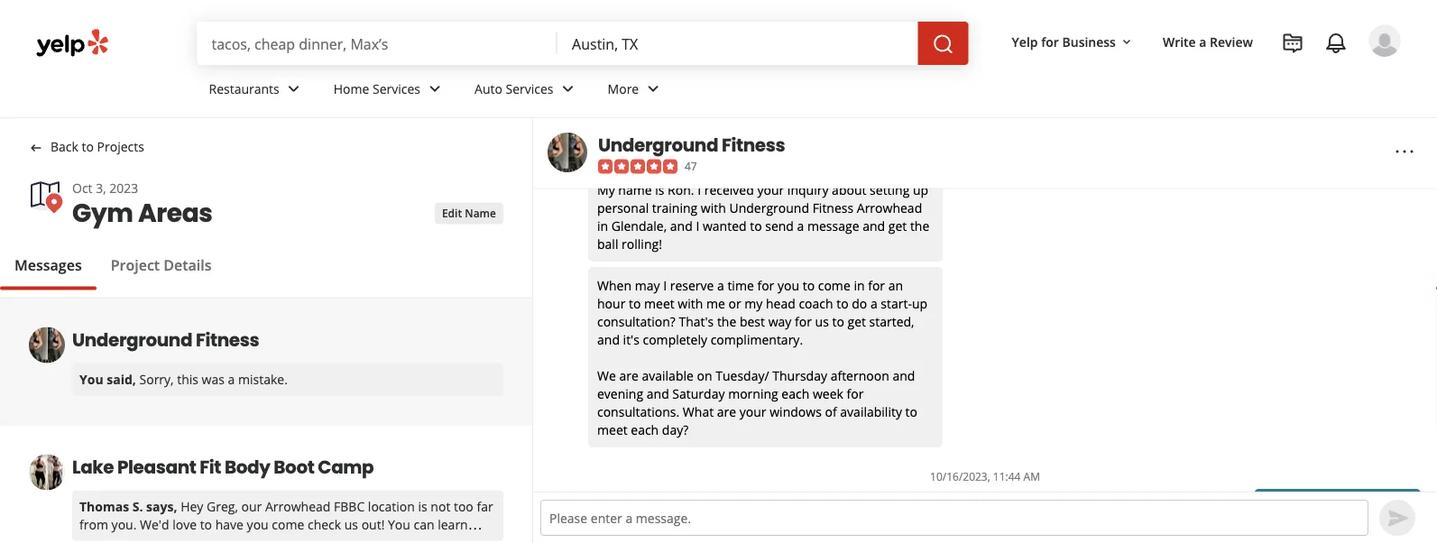 Task type: vqa. For each thing, say whether or not it's contained in the screenshot.
bottommost come
yes



Task type: describe. For each thing, give the bounding box(es) containing it.
home services link
[[319, 65, 460, 117]]

1 vertical spatial i
[[696, 217, 700, 234]]

lake pleasant fit body boot camp
[[72, 454, 374, 480]]

1 vertical spatial each
[[631, 421, 659, 438]]

underground fitness link
[[598, 133, 785, 158]]

windows
[[770, 403, 822, 420]]

gyms image
[[29, 179, 65, 215]]

business categories element
[[195, 65, 1402, 117]]

camp inside hey greg, our arrowhead fbbc location is not too far from you. we'd love to have you come check us out! you can learn more and sign up for our 3 week unlimited boot camp sessions f
[[369, 534, 403, 543]]

afternoon
[[831, 367, 890, 384]]

time
[[728, 277, 754, 294]]

oct
[[72, 180, 93, 197]]

project
[[111, 255, 160, 274]]

yelp
[[1012, 33, 1038, 50]]

Find text field
[[212, 33, 543, 53]]

too
[[454, 498, 474, 515]]

you inside hey greg, our arrowhead fbbc location is not too far from you. we'd love to have you come check us out! you can learn more and sign up for our 3 week unlimited boot camp sessions f
[[388, 516, 411, 533]]

edit name button
[[435, 203, 504, 224]]

may
[[635, 277, 660, 294]]

47
[[685, 159, 697, 174]]

to inside hello! my name is ron. i received your inquiry about setting up personal training with underground fitness arrowhead in glendale, and i wanted to send a message and get the ball rolling!
[[750, 217, 762, 234]]

messages
[[14, 255, 82, 274]]

a inside hello! my name is ron. i received your inquiry about setting up personal training with underground fitness arrowhead in glendale, and i wanted to send a message and get the ball rolling!
[[797, 217, 805, 234]]

day?
[[662, 421, 689, 438]]

reserve
[[670, 277, 714, 294]]

when may i reserve a time for you to come in for an hour to meet with me or my head coach to do a start-up consultation? that's the best way for us to get started, and it's completely complimentary. we are available on tuesday/ thursday afternoon and evening and saturday morning each week for consultations. what are your windows of availability to meet each day?
[[597, 277, 931, 438]]

gym areas
[[72, 195, 213, 231]]

us inside when may i reserve a time for you to come in for an hour to meet with me or my head coach to do a start-up consultation? that's the best way for us to get started, and it's completely complimentary. we are available on tuesday/ thursday afternoon and evening and saturday morning each week for consultations. what are your windows of availability to meet each day?
[[816, 313, 829, 330]]

and left it's
[[597, 331, 620, 348]]

availability
[[841, 403, 903, 420]]

24 more v2 image
[[1394, 141, 1416, 163]]

24 chevron down v2 image for home services
[[424, 78, 446, 100]]

a inside write a review link
[[1200, 33, 1207, 50]]

received
[[705, 181, 754, 198]]

more link
[[593, 65, 679, 117]]

personal
[[597, 199, 649, 216]]

back
[[51, 138, 78, 155]]

0 vertical spatial meet
[[644, 295, 675, 312]]

underground inside messages "tab panel"
[[72, 327, 192, 352]]

projects image
[[1283, 33, 1304, 54]]

send
[[766, 217, 794, 234]]

up inside hello! my name is ron. i received your inquiry about setting up personal training with underground fitness arrowhead in glendale, and i wanted to send a message and get the ball rolling!
[[913, 181, 929, 198]]

boot inside hey greg, our arrowhead fbbc location is not too far from you. we'd love to have you come check us out! you can learn more and sign up for our 3 week unlimited boot camp sessions f
[[337, 534, 365, 543]]

learn
[[438, 516, 468, 533]]

said,
[[107, 371, 136, 388]]

to inside button
[[82, 138, 94, 155]]

coach
[[799, 295, 834, 312]]

home services
[[334, 80, 421, 97]]

or
[[729, 295, 742, 312]]

0 vertical spatial you
[[79, 371, 103, 388]]

and down training
[[670, 217, 693, 234]]

fitness inside messages "tab panel"
[[196, 327, 259, 352]]

none field find
[[212, 33, 543, 53]]

out!
[[362, 516, 385, 533]]

auto
[[475, 80, 503, 97]]

services for auto services
[[506, 80, 554, 97]]

name
[[619, 181, 652, 198]]

on
[[697, 367, 713, 384]]

in inside when may i reserve a time for you to come in for an hour to meet with me or my head coach to do a start-up consultation? that's the best way for us to get started, and it's completely complimentary. we are available on tuesday/ thursday afternoon and evening and saturday morning each week for consultations. what are your windows of availability to meet each day?
[[854, 277, 865, 294]]

consultation?
[[597, 313, 676, 330]]

with inside hello! my name is ron. i received your inquiry about setting up personal training with underground fitness arrowhead in glendale, and i wanted to send a message and get the ball rolling!
[[701, 199, 726, 216]]

tuesday/
[[716, 367, 770, 384]]

to down coach
[[833, 313, 845, 330]]

for inside button
[[1042, 33, 1059, 50]]

a inside messages "tab panel"
[[228, 371, 235, 388]]

Near text field
[[572, 33, 904, 53]]

way
[[769, 313, 792, 330]]

thomas
[[79, 498, 129, 515]]

get inside when may i reserve a time for you to come in for an hour to meet with me or my head coach to do a start-up consultation? that's the best way for us to get started, and it's completely complimentary. we are available on tuesday/ thursday afternoon and evening and saturday morning each week for consultations. what are your windows of availability to meet each day?
[[848, 313, 866, 330]]

available
[[642, 367, 694, 384]]

was
[[202, 371, 225, 388]]

thomas s. says,
[[79, 498, 181, 515]]

ball
[[597, 235, 619, 252]]

message
[[808, 217, 860, 234]]

my
[[597, 181, 615, 198]]

greg r. image
[[1369, 24, 1402, 57]]

arrowhead inside hey greg, our arrowhead fbbc location is not too far from you. we'd love to have you come check us out! you can learn more and sign up for our 3 week unlimited boot camp sessions f
[[265, 498, 331, 515]]

tab list containing messages
[[0, 254, 226, 290]]

and down available
[[647, 385, 669, 402]]

to right availability
[[906, 403, 918, 420]]

not
[[431, 498, 451, 515]]

more
[[608, 80, 639, 97]]

you said, sorry, this was a mistake.
[[79, 371, 288, 388]]

11:44
[[994, 469, 1021, 484]]

inquiry
[[788, 181, 829, 198]]

24 chevron down v2 image for auto services
[[557, 78, 579, 100]]

we'd
[[140, 516, 169, 533]]

sessions
[[406, 534, 457, 543]]

started,
[[870, 313, 915, 330]]

24 chevron down v2 image
[[643, 78, 664, 100]]

greg,
[[207, 498, 238, 515]]

0 vertical spatial each
[[782, 385, 810, 402]]

for up the my
[[758, 277, 775, 294]]

messages tab panel
[[0, 290, 533, 543]]

you inside hey greg, our arrowhead fbbc location is not too far from you. we'd love to have you come check us out! you can learn more and sign up for our 3 week unlimited boot camp sessions f
[[247, 516, 269, 533]]

an
[[889, 277, 904, 294]]

back to projects
[[51, 138, 144, 155]]

sorry,
[[139, 371, 174, 388]]

to up consultation?
[[629, 295, 641, 312]]

0 vertical spatial i
[[698, 181, 701, 198]]

start-
[[881, 295, 912, 312]]

setting
[[870, 181, 910, 198]]

1 horizontal spatial underground fitness
[[598, 133, 785, 158]]

notifications image
[[1326, 33, 1348, 54]]

completely
[[643, 331, 708, 348]]

get inside hello! my name is ron. i received your inquiry about setting up personal training with underground fitness arrowhead in glendale, and i wanted to send a message and get the ball rolling!
[[889, 217, 907, 234]]

16 arrow left v2 image
[[29, 141, 43, 155]]

24 chevron down v2 image for restaurants
[[283, 78, 305, 100]]

we
[[597, 367, 616, 384]]

my
[[745, 295, 763, 312]]

underground fitness inside messages "tab panel"
[[72, 327, 259, 352]]

business
[[1063, 33, 1116, 50]]

training
[[652, 199, 698, 216]]

restaurants
[[209, 80, 280, 97]]

auto services link
[[460, 65, 593, 117]]

it's
[[623, 331, 640, 348]]

i inside when may i reserve a time for you to come in for an hour to meet with me or my head coach to do a start-up consultation? that's the best way for us to get started, and it's completely complimentary. we are available on tuesday/ thursday afternoon and evening and saturday morning each week for consultations. what are your windows of availability to meet each day?
[[663, 277, 667, 294]]

complimentary.
[[711, 331, 803, 348]]

3
[[230, 534, 238, 543]]

projects
[[97, 138, 144, 155]]

1 horizontal spatial fitness
[[722, 133, 785, 158]]



Task type: locate. For each thing, give the bounding box(es) containing it.
1 horizontal spatial each
[[782, 385, 810, 402]]

us down coach
[[816, 313, 829, 330]]

services right home
[[373, 80, 421, 97]]

is inside hello! my name is ron. i received your inquiry about setting up personal training with underground fitness arrowhead in glendale, and i wanted to send a message and get the ball rolling!
[[655, 181, 665, 198]]

0 horizontal spatial come
[[272, 516, 304, 533]]

the down or
[[717, 313, 737, 330]]

you inside when may i reserve a time for you to come in for an hour to meet with me or my head coach to do a start-up consultation? that's the best way for us to get started, and it's completely complimentary. we are available on tuesday/ thursday afternoon and evening and saturday morning each week for consultations. what are your windows of availability to meet each day?
[[778, 277, 800, 294]]

hey greg, our arrowhead fbbc location is not too far from you. we'd love to have you come check us out! you can learn more and sign up for our 3 week unlimited boot camp sessions f
[[79, 498, 493, 543]]

0 horizontal spatial our
[[206, 534, 227, 543]]

for left an
[[868, 277, 885, 294]]

you
[[778, 277, 800, 294], [247, 516, 269, 533]]

2 services from the left
[[506, 80, 554, 97]]

to up coach
[[803, 277, 815, 294]]

24 chevron down v2 image left auto
[[424, 78, 446, 100]]

yelp for business
[[1012, 33, 1116, 50]]

for down love
[[186, 534, 203, 543]]

underground fitness up 47
[[598, 133, 785, 158]]

up right setting
[[913, 181, 929, 198]]

boot down out!
[[337, 534, 365, 543]]

10/16/2023, 11:44 am
[[931, 469, 1041, 484]]

unlimited
[[277, 534, 334, 543]]

2 vertical spatial underground
[[72, 327, 192, 352]]

0 vertical spatial our
[[241, 498, 262, 515]]

0 vertical spatial boot
[[274, 454, 315, 480]]

1 vertical spatial in
[[854, 277, 865, 294]]

1 vertical spatial boot
[[337, 534, 365, 543]]

write a review
[[1163, 33, 1254, 50]]

0 vertical spatial get
[[889, 217, 907, 234]]

2 24 chevron down v2 image from the left
[[424, 78, 446, 100]]

a right was at the left
[[228, 371, 235, 388]]

0 horizontal spatial in
[[597, 217, 608, 234]]

auto services
[[475, 80, 554, 97]]

2 vertical spatial i
[[663, 277, 667, 294]]

and inside hey greg, our arrowhead fbbc location is not too far from you. we'd love to have you come check us out! you can learn more and sign up for our 3 week unlimited boot camp sessions f
[[114, 534, 137, 543]]

user actions element
[[998, 23, 1427, 134]]

0 vertical spatial underground
[[598, 133, 718, 158]]

the for me
[[717, 313, 737, 330]]

when
[[597, 277, 632, 294]]

24 chevron down v2 image inside auto services link
[[557, 78, 579, 100]]

1 vertical spatial is
[[418, 498, 428, 515]]

1 none field from the left
[[212, 33, 543, 53]]

each up windows
[[782, 385, 810, 402]]

0 horizontal spatial boot
[[274, 454, 315, 480]]

is inside hey greg, our arrowhead fbbc location is not too far from you. we'd love to have you come check us out! you can learn more and sign up for our 3 week unlimited boot camp sessions f
[[418, 498, 428, 515]]

1 vertical spatial us
[[345, 516, 358, 533]]

far
[[477, 498, 493, 515]]

do
[[852, 295, 868, 312]]

says,
[[146, 498, 177, 515]]

hour
[[597, 295, 626, 312]]

to right "back"
[[82, 138, 94, 155]]

24 chevron down v2 image inside home services link
[[424, 78, 446, 100]]

camp down out!
[[369, 534, 403, 543]]

to left "send"
[[750, 217, 762, 234]]

hello! my name is ron. i received your inquiry about setting up personal training with underground fitness arrowhead in glendale, and i wanted to send a message and get the ball rolling!
[[597, 145, 933, 252]]

come up unlimited
[[272, 516, 304, 533]]

0 vertical spatial underground fitness
[[598, 133, 785, 158]]

come up coach
[[818, 277, 851, 294]]

in
[[597, 217, 608, 234], [854, 277, 865, 294]]

underground
[[598, 133, 718, 158], [730, 199, 810, 216], [72, 327, 192, 352]]

1 horizontal spatial are
[[717, 403, 737, 420]]

with inside when may i reserve a time for you to come in for an hour to meet with me or my head coach to do a start-up consultation? that's the best way for us to get started, and it's completely complimentary. we are available on tuesday/ thursday afternoon and evening and saturday morning each week for consultations. what are your windows of availability to meet each day?
[[678, 295, 703, 312]]

i right 'ron.'
[[698, 181, 701, 198]]

1 vertical spatial with
[[678, 295, 703, 312]]

and down you. on the left of the page
[[114, 534, 137, 543]]

0 horizontal spatial is
[[418, 498, 428, 515]]

boot
[[274, 454, 315, 480], [337, 534, 365, 543]]

0 vertical spatial fitness
[[722, 133, 785, 158]]

24 chevron down v2 image inside the restaurants link
[[283, 78, 305, 100]]

is left 'ron.'
[[655, 181, 665, 198]]

1 horizontal spatial meet
[[644, 295, 675, 312]]

3,
[[96, 180, 106, 197]]

1 horizontal spatial come
[[818, 277, 851, 294]]

us down fbbc
[[345, 516, 358, 533]]

hey
[[181, 498, 203, 515]]

check
[[308, 516, 341, 533]]

arrowhead down setting
[[857, 199, 923, 216]]

None search field
[[197, 22, 973, 65]]

up inside hey greg, our arrowhead fbbc location is not too far from you. we'd love to have you come check us out! you can learn more and sign up for our 3 week unlimited boot camp sessions f
[[167, 534, 183, 543]]

best
[[740, 313, 765, 330]]

boot right body
[[274, 454, 315, 480]]

thursday
[[773, 367, 828, 384]]

0 vertical spatial the
[[911, 217, 930, 234]]

1 vertical spatial our
[[206, 534, 227, 543]]

you up head at the bottom right
[[778, 277, 800, 294]]

1 vertical spatial you
[[388, 516, 411, 533]]

1 horizontal spatial arrowhead
[[857, 199, 923, 216]]

is left the not
[[418, 498, 428, 515]]

and down setting
[[863, 217, 886, 234]]

1 vertical spatial underground fitness
[[72, 327, 259, 352]]

get down setting
[[889, 217, 907, 234]]

love
[[173, 516, 197, 533]]

saturday
[[673, 385, 725, 402]]

1 horizontal spatial the
[[911, 217, 930, 234]]

underground up "send"
[[730, 199, 810, 216]]

me
[[707, 295, 725, 312]]

review
[[1210, 33, 1254, 50]]

with down reserve at the left of the page
[[678, 295, 703, 312]]

services
[[373, 80, 421, 97], [506, 80, 554, 97]]

each down the consultations. on the left bottom of the page
[[631, 421, 659, 438]]

none field the near
[[572, 33, 904, 53]]

1 horizontal spatial get
[[889, 217, 907, 234]]

services right auto
[[506, 80, 554, 97]]

0 vertical spatial up
[[913, 181, 929, 198]]

come inside when may i reserve a time for you to come in for an hour to meet with me or my head coach to do a start-up consultation? that's the best way for us to get started, and it's completely complimentary. we are available on tuesday/ thursday afternoon and evening and saturday morning each week for consultations. what are your windows of availability to meet each day?
[[818, 277, 851, 294]]

write
[[1163, 33, 1197, 50]]

1 vertical spatial camp
[[369, 534, 403, 543]]

arrowhead up check
[[265, 498, 331, 515]]

get
[[889, 217, 907, 234], [848, 313, 866, 330]]

us
[[816, 313, 829, 330], [345, 516, 358, 533]]

1 horizontal spatial us
[[816, 313, 829, 330]]

location
[[368, 498, 415, 515]]

0 horizontal spatial are
[[620, 367, 639, 384]]

evening
[[597, 385, 644, 402]]

3 24 chevron down v2 image from the left
[[557, 78, 579, 100]]

tab list
[[0, 254, 226, 290]]

1 horizontal spatial you
[[388, 516, 411, 533]]

a
[[1200, 33, 1207, 50], [797, 217, 805, 234], [718, 277, 725, 294], [871, 295, 878, 312], [228, 371, 235, 388]]

from
[[79, 516, 108, 533]]

0 horizontal spatial underground fitness
[[72, 327, 259, 352]]

meet down the consultations. on the left bottom of the page
[[597, 421, 628, 438]]

10/16/2023,
[[931, 469, 991, 484]]

for down coach
[[795, 313, 812, 330]]

the
[[911, 217, 930, 234], [717, 313, 737, 330]]

1 services from the left
[[373, 80, 421, 97]]

1 vertical spatial up
[[912, 295, 928, 312]]

0 vertical spatial arrowhead
[[857, 199, 923, 216]]

services for home services
[[373, 80, 421, 97]]

meet
[[644, 295, 675, 312], [597, 421, 628, 438]]

us inside hey greg, our arrowhead fbbc location is not too far from you. we'd love to have you come check us out! you can learn more and sign up for our 3 week unlimited boot camp sessions f
[[345, 516, 358, 533]]

16 chevron down v2 image
[[1120, 35, 1134, 49]]

details
[[164, 255, 212, 274]]

your up "send"
[[758, 181, 785, 198]]

1 vertical spatial fitness
[[813, 199, 854, 216]]

home
[[334, 80, 369, 97]]

0 vertical spatial is
[[655, 181, 665, 198]]

Please enter a message. text field
[[541, 500, 1369, 536]]

edit
[[442, 205, 462, 220]]

0 horizontal spatial you
[[79, 371, 103, 388]]

1 horizontal spatial you
[[778, 277, 800, 294]]

a right do
[[871, 295, 878, 312]]

1 vertical spatial underground
[[730, 199, 810, 216]]

arrowhead inside hello! my name is ron. i received your inquiry about setting up personal training with underground fitness arrowhead in glendale, and i wanted to send a message and get the ball rolling!
[[857, 199, 923, 216]]

can
[[414, 516, 435, 533]]

you up week
[[247, 516, 269, 533]]

in up ball
[[597, 217, 608, 234]]

sign
[[140, 534, 164, 543]]

0 vertical spatial with
[[701, 199, 726, 216]]

0 horizontal spatial underground
[[72, 327, 192, 352]]

write a review link
[[1156, 25, 1261, 58]]

arrowhead
[[857, 199, 923, 216], [265, 498, 331, 515]]

come inside hey greg, our arrowhead fbbc location is not too far from you. we'd love to have you come check us out! you can learn more and sign up for our 3 week unlimited boot camp sessions f
[[272, 516, 304, 533]]

24 send filled v2 image
[[1388, 508, 1410, 529]]

for down afternoon
[[847, 385, 864, 402]]

name
[[465, 205, 496, 220]]

your inside when may i reserve a time for you to come in for an hour to meet with me or my head coach to do a start-up consultation? that's the best way for us to get started, and it's completely complimentary. we are available on tuesday/ thursday afternoon and evening and saturday morning each week for consultations. what are your windows of availability to meet each day?
[[740, 403, 767, 420]]

up down love
[[167, 534, 183, 543]]

pleasant
[[117, 454, 196, 480]]

for inside hey greg, our arrowhead fbbc location is not too far from you. we'd love to have you come check us out! you can learn more and sign up for our 3 week unlimited boot camp sessions f
[[186, 534, 203, 543]]

1 vertical spatial you
[[247, 516, 269, 533]]

and right afternoon
[[893, 367, 916, 384]]

0 vertical spatial are
[[620, 367, 639, 384]]

you down location
[[388, 516, 411, 533]]

fitness up received
[[722, 133, 785, 158]]

to right love
[[200, 516, 212, 533]]

week
[[813, 385, 844, 402]]

back to projects button
[[29, 136, 144, 157]]

underground up 5 star rating image at the top left
[[598, 133, 718, 158]]

24 chevron down v2 image
[[283, 78, 305, 100], [424, 78, 446, 100], [557, 78, 579, 100]]

areas
[[138, 195, 213, 231]]

fit
[[200, 454, 221, 480]]

underground fitness up 'sorry,'
[[72, 327, 259, 352]]

in up do
[[854, 277, 865, 294]]

head
[[766, 295, 796, 312]]

with up "wanted"
[[701, 199, 726, 216]]

edit name
[[442, 205, 496, 220]]

am
[[1024, 469, 1041, 484]]

1 horizontal spatial underground
[[598, 133, 718, 158]]

1 horizontal spatial 24 chevron down v2 image
[[424, 78, 446, 100]]

0 horizontal spatial none field
[[212, 33, 543, 53]]

2 horizontal spatial underground
[[730, 199, 810, 216]]

1 vertical spatial the
[[717, 313, 737, 330]]

a up the me
[[718, 277, 725, 294]]

i left "wanted"
[[696, 217, 700, 234]]

the inside hello! my name is ron. i received your inquiry about setting up personal training with underground fitness arrowhead in glendale, and i wanted to send a message and get the ball rolling!
[[911, 217, 930, 234]]

2 vertical spatial up
[[167, 534, 183, 543]]

to inside hey greg, our arrowhead fbbc location is not too far from you. we'd love to have you come check us out! you can learn more and sign up for our 3 week unlimited boot camp sessions f
[[200, 516, 212, 533]]

none field up home services
[[212, 33, 543, 53]]

2 horizontal spatial 24 chevron down v2 image
[[557, 78, 579, 100]]

2 none field from the left
[[572, 33, 904, 53]]

underground inside hello! my name is ron. i received your inquiry about setting up personal training with underground fitness arrowhead in glendale, and i wanted to send a message and get the ball rolling!
[[730, 199, 810, 216]]

are up evening at the left of the page
[[620, 367, 639, 384]]

are
[[620, 367, 639, 384], [717, 403, 737, 420]]

you.
[[112, 516, 137, 533]]

1 vertical spatial come
[[272, 516, 304, 533]]

1 vertical spatial are
[[717, 403, 737, 420]]

is
[[655, 181, 665, 198], [418, 498, 428, 515]]

your
[[758, 181, 785, 198], [740, 403, 767, 420]]

that's
[[679, 313, 714, 330]]

our
[[241, 498, 262, 515], [206, 534, 227, 543]]

fitness up 'message'
[[813, 199, 854, 216]]

0 horizontal spatial meet
[[597, 421, 628, 438]]

have
[[215, 516, 244, 533]]

0 horizontal spatial 24 chevron down v2 image
[[283, 78, 305, 100]]

fbbc
[[334, 498, 365, 515]]

a right write
[[1200, 33, 1207, 50]]

0 horizontal spatial arrowhead
[[265, 498, 331, 515]]

mistake.
[[238, 371, 288, 388]]

search image
[[933, 33, 955, 55]]

0 vertical spatial come
[[818, 277, 851, 294]]

0 horizontal spatial get
[[848, 313, 866, 330]]

0 horizontal spatial fitness
[[196, 327, 259, 352]]

1 vertical spatial get
[[848, 313, 866, 330]]

1 vertical spatial meet
[[597, 421, 628, 438]]

1 horizontal spatial in
[[854, 277, 865, 294]]

5 star rating image
[[598, 159, 678, 174]]

1 24 chevron down v2 image from the left
[[283, 78, 305, 100]]

24 chevron down v2 image right the "auto services"
[[557, 78, 579, 100]]

your down morning
[[740, 403, 767, 420]]

meet down may
[[644, 295, 675, 312]]

more
[[79, 534, 111, 543]]

you left said,
[[79, 371, 103, 388]]

0 vertical spatial us
[[816, 313, 829, 330]]

fitness up was at the left
[[196, 327, 259, 352]]

each
[[782, 385, 810, 402], [631, 421, 659, 438]]

are right what
[[717, 403, 737, 420]]

your inside hello! my name is ron. i received your inquiry about setting up personal training with underground fitness arrowhead in glendale, and i wanted to send a message and get the ball rolling!
[[758, 181, 785, 198]]

0 horizontal spatial the
[[717, 313, 737, 330]]

0 horizontal spatial services
[[373, 80, 421, 97]]

None field
[[212, 33, 543, 53], [572, 33, 904, 53]]

0 vertical spatial your
[[758, 181, 785, 198]]

2 vertical spatial fitness
[[196, 327, 259, 352]]

oct 3, 2023
[[72, 180, 138, 197]]

1 horizontal spatial services
[[506, 80, 554, 97]]

the up start- at right
[[911, 217, 930, 234]]

the for arrowhead
[[911, 217, 930, 234]]

1 horizontal spatial is
[[655, 181, 665, 198]]

wanted
[[703, 217, 747, 234]]

i right may
[[663, 277, 667, 294]]

2 horizontal spatial fitness
[[813, 199, 854, 216]]

s.
[[132, 498, 143, 515]]

camp up fbbc
[[318, 454, 374, 480]]

a right "send"
[[797, 217, 805, 234]]

our left 3
[[206, 534, 227, 543]]

0 vertical spatial camp
[[318, 454, 374, 480]]

for right yelp
[[1042, 33, 1059, 50]]

week
[[241, 534, 273, 543]]

1 horizontal spatial none field
[[572, 33, 904, 53]]

get down do
[[848, 313, 866, 330]]

rolling!
[[622, 235, 662, 252]]

0 horizontal spatial you
[[247, 516, 269, 533]]

1 horizontal spatial our
[[241, 498, 262, 515]]

the inside when may i reserve a time for you to come in for an hour to meet with me or my head coach to do a start-up consultation? that's the best way for us to get started, and it's completely complimentary. we are available on tuesday/ thursday afternoon and evening and saturday morning each week for consultations. what are your windows of availability to meet each day?
[[717, 313, 737, 330]]

none field up "business categories" "element"
[[572, 33, 904, 53]]

up up started,
[[912, 295, 928, 312]]

24 chevron down v2 image right 'restaurants'
[[283, 78, 305, 100]]

to left do
[[837, 295, 849, 312]]

0 vertical spatial you
[[778, 277, 800, 294]]

underground up said,
[[72, 327, 192, 352]]

ron.
[[668, 181, 695, 198]]

fitness inside hello! my name is ron. i received your inquiry about setting up personal training with underground fitness arrowhead in glendale, and i wanted to send a message and get the ball rolling!
[[813, 199, 854, 216]]

1 vertical spatial arrowhead
[[265, 498, 331, 515]]

up inside when may i reserve a time for you to come in for an hour to meet with me or my head coach to do a start-up consultation? that's the best way for us to get started, and it's completely complimentary. we are available on tuesday/ thursday afternoon and evening and saturday morning each week for consultations. what are your windows of availability to meet each day?
[[912, 295, 928, 312]]

1 horizontal spatial boot
[[337, 534, 365, 543]]

0 horizontal spatial each
[[631, 421, 659, 438]]

0 vertical spatial in
[[597, 217, 608, 234]]

our up have
[[241, 498, 262, 515]]

in inside hello! my name is ron. i received your inquiry about setting up personal training with underground fitness arrowhead in glendale, and i wanted to send a message and get the ball rolling!
[[597, 217, 608, 234]]

1 vertical spatial your
[[740, 403, 767, 420]]

0 horizontal spatial us
[[345, 516, 358, 533]]



